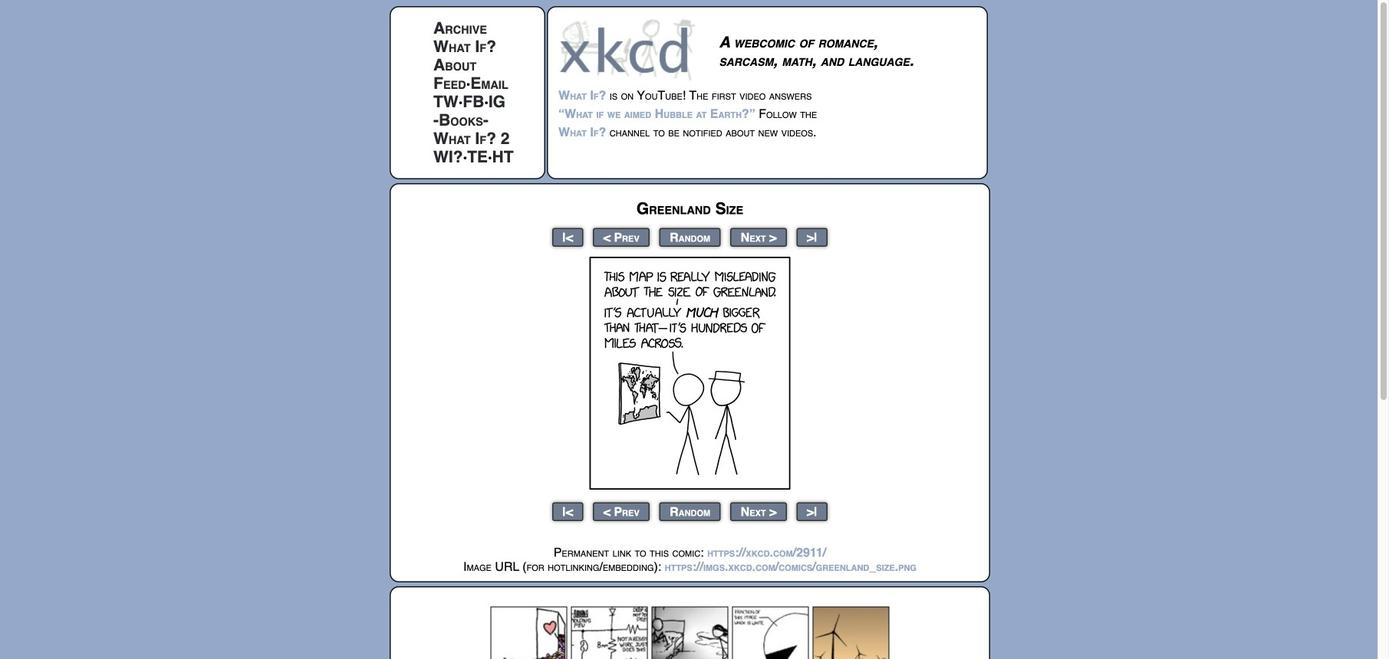Task type: vqa. For each thing, say whether or not it's contained in the screenshot.
Earth temperature timeline image
no



Task type: locate. For each thing, give the bounding box(es) containing it.
greenland size image
[[590, 257, 791, 490]]

selected comics image
[[491, 607, 890, 660]]

xkcd.com logo image
[[559, 18, 700, 81]]



